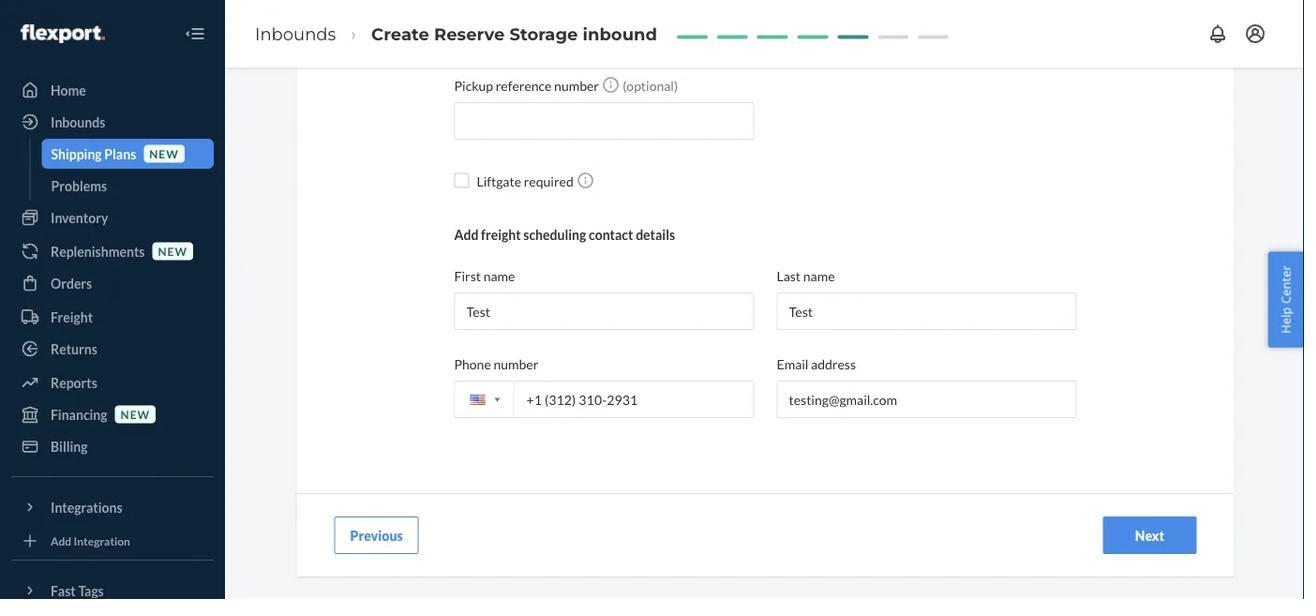 Task type: describe. For each thing, give the bounding box(es) containing it.
first name
[[454, 268, 515, 284]]

freight
[[51, 309, 93, 325]]

1 horizontal spatial number
[[554, 78, 599, 93]]

reports
[[51, 375, 97, 391]]

add integration link
[[11, 530, 214, 552]]

integration
[[74, 534, 130, 548]]

fast tags button
[[11, 576, 214, 599]]

add integration
[[51, 534, 130, 548]]

reserve
[[434, 23, 505, 44]]

liftgate
[[477, 173, 522, 189]]

fast tags
[[51, 583, 104, 599]]

fast
[[51, 583, 76, 599]]

orders
[[51, 275, 92, 291]]

name for last name
[[804, 268, 835, 284]]

close navigation image
[[184, 23, 206, 45]]

home
[[51, 82, 86, 98]]

help center
[[1278, 266, 1295, 334]]

email address
[[777, 356, 856, 372]]

address
[[811, 356, 856, 372]]

details
[[636, 227, 675, 243]]

create
[[371, 23, 429, 44]]

pickup
[[454, 78, 493, 93]]

replenishments
[[51, 243, 145, 259]]

plans
[[104, 146, 136, 162]]

next
[[1136, 528, 1165, 544]]

problems link
[[42, 171, 214, 201]]

help
[[1278, 307, 1295, 334]]

storage
[[510, 23, 578, 44]]

inbound
[[583, 23, 657, 44]]

tags
[[78, 583, 104, 599]]

flexport logo image
[[21, 24, 105, 43]]

name for first name
[[484, 268, 515, 284]]

contact
[[589, 227, 634, 243]]

integrations button
[[11, 492, 214, 522]]

previous
[[350, 528, 403, 544]]

new for shipping plans
[[149, 147, 179, 160]]

open notifications image
[[1207, 23, 1230, 45]]

new for replenishments
[[158, 244, 188, 258]]

first
[[454, 268, 481, 284]]

returns link
[[11, 334, 214, 364]]

(optional)
[[621, 78, 678, 93]]



Task type: locate. For each thing, give the bounding box(es) containing it.
new right the plans
[[149, 147, 179, 160]]

liftgate required
[[477, 173, 574, 189]]

1 vertical spatial inbounds link
[[11, 107, 214, 137]]

last
[[777, 268, 801, 284]]

name
[[484, 268, 515, 284], [804, 268, 835, 284]]

center
[[1278, 266, 1295, 304]]

1 vertical spatial number
[[494, 356, 539, 372]]

inbounds inside 'link'
[[51, 114, 105, 130]]

2 vertical spatial new
[[121, 407, 150, 421]]

0 vertical spatial inbounds
[[255, 23, 336, 44]]

0 horizontal spatial inbounds link
[[11, 107, 214, 137]]

phone number
[[454, 356, 539, 372]]

0 horizontal spatial name
[[484, 268, 515, 284]]

email
[[777, 356, 809, 372]]

scheduling
[[524, 227, 587, 243]]

add freight scheduling contact details
[[454, 227, 675, 243]]

freight
[[481, 227, 521, 243]]

returns
[[51, 341, 97, 357]]

inventory link
[[11, 203, 214, 233]]

1 vertical spatial new
[[158, 244, 188, 258]]

add
[[454, 227, 479, 243], [51, 534, 71, 548]]

name right first
[[484, 268, 515, 284]]

0 vertical spatial inbounds link
[[255, 23, 336, 44]]

create reserve storage inbound
[[371, 23, 657, 44]]

reference
[[496, 78, 552, 93]]

1 vertical spatial add
[[51, 534, 71, 548]]

add for add integration
[[51, 534, 71, 548]]

billing link
[[11, 431, 214, 461]]

1 horizontal spatial inbounds link
[[255, 23, 336, 44]]

financing
[[51, 407, 107, 423]]

0 horizontal spatial inbounds
[[51, 114, 105, 130]]

next button
[[1103, 517, 1197, 554]]

name right 'last'
[[804, 268, 835, 284]]

phone
[[454, 356, 491, 372]]

new for financing
[[121, 407, 150, 421]]

inbounds
[[255, 23, 336, 44], [51, 114, 105, 130]]

1 horizontal spatial name
[[804, 268, 835, 284]]

home link
[[11, 75, 214, 105]]

united states: + 1 image
[[495, 398, 500, 402]]

1 vertical spatial inbounds
[[51, 114, 105, 130]]

new
[[149, 147, 179, 160], [158, 244, 188, 258], [121, 407, 150, 421]]

pickup reference number
[[454, 78, 599, 93]]

0 vertical spatial add
[[454, 227, 479, 243]]

inbounds inside the breadcrumbs navigation
[[255, 23, 336, 44]]

inventory
[[51, 210, 108, 226]]

number right reference
[[554, 78, 599, 93]]

add left integration
[[51, 534, 71, 548]]

last name
[[777, 268, 835, 284]]

new down reports link
[[121, 407, 150, 421]]

2 name from the left
[[804, 268, 835, 284]]

1 (702) 123-4567 telephone field
[[454, 381, 755, 418]]

orders link
[[11, 268, 214, 298]]

0 horizontal spatial number
[[494, 356, 539, 372]]

None text field
[[454, 102, 755, 140], [454, 293, 755, 330], [777, 293, 1077, 330], [777, 381, 1077, 418], [454, 102, 755, 140], [454, 293, 755, 330], [777, 293, 1077, 330], [777, 381, 1077, 418]]

integrations
[[51, 499, 122, 515]]

1 horizontal spatial inbounds
[[255, 23, 336, 44]]

inbounds link inside the breadcrumbs navigation
[[255, 23, 336, 44]]

number
[[554, 78, 599, 93], [494, 356, 539, 372]]

0 vertical spatial number
[[554, 78, 599, 93]]

1 horizontal spatial add
[[454, 227, 479, 243]]

0 vertical spatial new
[[149, 147, 179, 160]]

billing
[[51, 438, 88, 454]]

open account menu image
[[1245, 23, 1267, 45]]

breadcrumbs navigation
[[240, 6, 672, 61]]

inbounds link
[[255, 23, 336, 44], [11, 107, 214, 137]]

problems
[[51, 178, 107, 194]]

1 name from the left
[[484, 268, 515, 284]]

None checkbox
[[454, 173, 469, 188]]

0 horizontal spatial add
[[51, 534, 71, 548]]

shipping plans
[[51, 146, 136, 162]]

new up orders link
[[158, 244, 188, 258]]

freight link
[[11, 302, 214, 332]]

previous button
[[334, 517, 419, 554]]

reports link
[[11, 368, 214, 398]]

shipping
[[51, 146, 102, 162]]

add left freight at the top left of the page
[[454, 227, 479, 243]]

add for add freight scheduling contact details
[[454, 227, 479, 243]]

help center button
[[1269, 252, 1305, 348]]

required
[[524, 173, 574, 189]]

number up united states: + 1 image
[[494, 356, 539, 372]]



Task type: vqa. For each thing, say whether or not it's contained in the screenshot.
(optional)
yes



